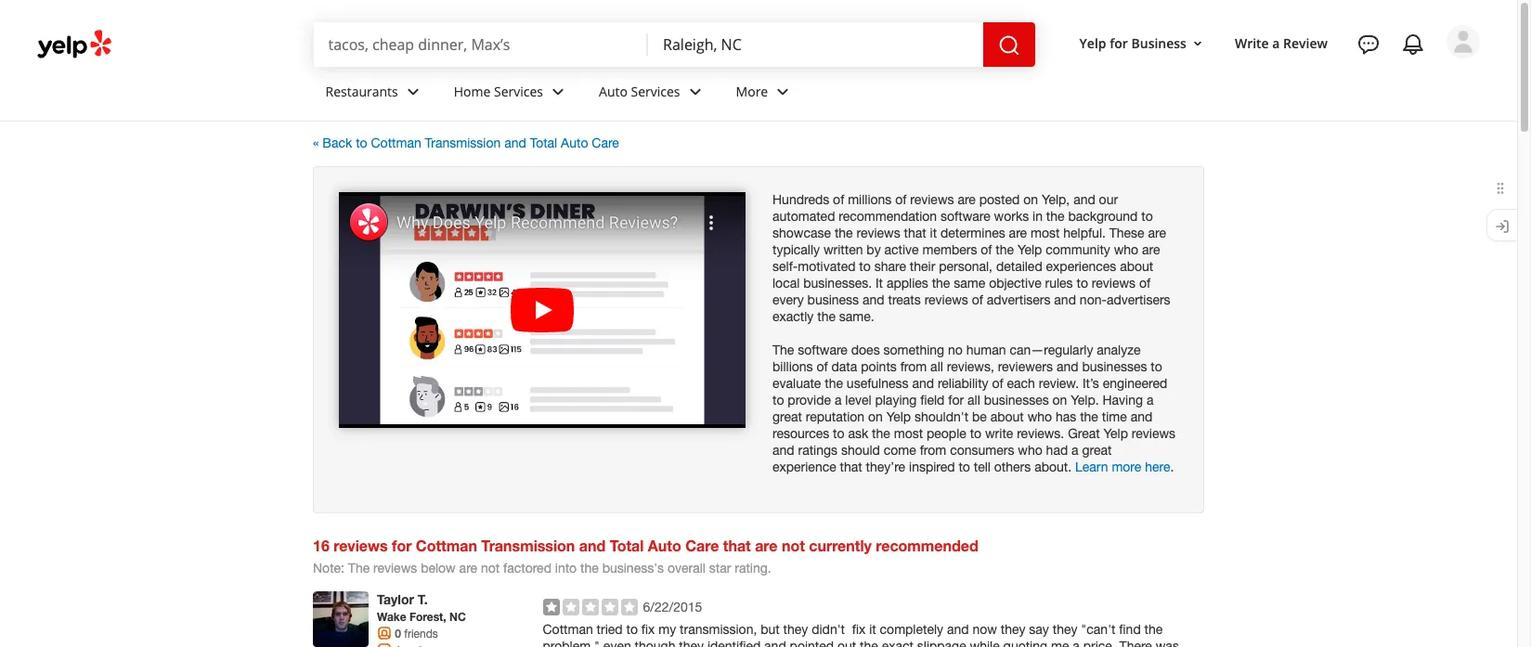 Task type: vqa. For each thing, say whether or not it's contained in the screenshot.
Notifications icon
yes



Task type: describe. For each thing, give the bounding box(es) containing it.
here
[[1145, 459, 1171, 474]]

star
[[709, 561, 731, 576]]

great
[[1068, 426, 1100, 441]]

of left each
[[992, 376, 1004, 391]]

the right "out"
[[860, 639, 878, 647]]

0 vertical spatial from
[[901, 359, 927, 374]]

write
[[1235, 34, 1269, 52]]

the up written
[[835, 226, 853, 240]]

about inside hundreds of millions of reviews are posted on yelp, and our automated recommendation software works in the background to showcase the reviews that it determines are most helpful. these are typically written by active members of the yelp community who are self-motivated to share their personal, detailed experiences about local businesses. it applies the same objective rules to reviews of every business and treats reviews of advertisers and non-advertisers exactly the same.
[[1120, 259, 1154, 274]]

of left data
[[817, 359, 828, 374]]

to right back
[[356, 136, 367, 150]]

reviews inside the software does something no human can—regularly analyze billions of data points from all reviews, reviewers and businesses to evaluate the usefulness and reliability of each review. it's engineered to provide a level playing field for all businesses on yelp. having a great reputation on yelp shouldn't be about who has the time and resources to ask the most people to write reviews. great yelp reviews and ratings should come from consumers who had a great experience that they're inspired to tell others about.
[[1132, 426, 1176, 441]]

Find text field
[[328, 34, 633, 55]]

transmission for for
[[481, 537, 575, 554]]

rules
[[1045, 276, 1073, 291]]

having
[[1103, 393, 1143, 407]]

pointed
[[790, 639, 834, 647]]

to up the 'these'
[[1142, 209, 1153, 224]]

are right below
[[459, 561, 477, 576]]

though
[[635, 639, 676, 647]]

are left posted
[[958, 192, 976, 207]]

of down "same"
[[972, 292, 983, 307]]

home services
[[454, 82, 543, 100]]

0 friends
[[395, 627, 438, 641]]

1 vertical spatial on
[[1053, 393, 1067, 407]]

showcase
[[773, 226, 831, 240]]

provide
[[788, 393, 831, 407]]

are up the rating.
[[755, 537, 778, 554]]

our
[[1099, 192, 1118, 207]]

1 horizontal spatial businesses
[[1082, 359, 1147, 374]]

typically
[[773, 242, 820, 257]]

reviewers
[[998, 359, 1053, 374]]

to inside cottman tried to fix my transmission, but they didn't  fix it completely and now they say they "can't find the problem," even though they identified and pointed out the exact slippage while quoting me a price. there wa
[[626, 622, 638, 637]]

the up detailed
[[996, 242, 1014, 257]]

0 horizontal spatial great
[[773, 409, 802, 424]]

care for for
[[685, 537, 719, 554]]

usefulness
[[847, 376, 909, 391]]

personal,
[[939, 259, 993, 274]]

services for auto services
[[631, 82, 680, 100]]

the inside 16 reviews for cottman transmission and total auto care that are not currently recommended note: the reviews below are not factored into the business's overall star rating.
[[348, 561, 370, 576]]

are down works
[[1009, 226, 1027, 240]]

for inside button
[[1110, 34, 1128, 52]]

cottman tried to fix my transmission, but they didn't  fix it completely and now they say they "can't find the problem," even though they identified and pointed out the exact slippage while quoting me a price. there wa
[[543, 622, 1191, 647]]

and up slippage
[[947, 622, 969, 637]]

auto services
[[599, 82, 680, 100]]

to down reputation
[[833, 426, 845, 441]]

yelp,
[[1042, 192, 1070, 207]]

business categories element
[[311, 67, 1480, 121]]

problem,"
[[543, 639, 600, 647]]

home services link
[[439, 67, 584, 121]]

learn
[[1075, 459, 1108, 474]]

reputation
[[806, 409, 865, 424]]

they down transmission, at the left of page
[[679, 639, 704, 647]]

who inside hundreds of millions of reviews are posted on yelp, and our automated recommendation software works in the background to showcase the reviews that it determines are most helpful. these are typically written by active members of the yelp community who are self-motivated to share their personal, detailed experiences about local businesses. it applies the same objective rules to reviews of every business and treats reviews of advertisers and non-advertisers exactly the same.
[[1114, 242, 1139, 257]]

software inside hundreds of millions of reviews are posted on yelp, and our automated recommendation software works in the background to showcase the reviews that it determines are most helpful. these are typically written by active members of the yelp community who are self-motivated to share their personal, detailed experiences about local businesses. it applies the same objective rules to reviews of every business and treats reviews of advertisers and non-advertisers exactly the same.
[[941, 209, 991, 224]]

total for to
[[530, 136, 557, 150]]

billions
[[773, 359, 813, 374]]

they up pointed
[[783, 622, 808, 637]]

the up "there"
[[1145, 622, 1163, 637]]

2 advertisers from the left
[[1107, 292, 1171, 307]]

overall
[[668, 561, 706, 576]]

it inside cottman tried to fix my transmission, but they didn't  fix it completely and now they say they "can't find the problem," even though they identified and pointed out the exact slippage while quoting me a price. there wa
[[869, 622, 876, 637]]

24 chevron down v2 image
[[772, 80, 794, 103]]

services for home services
[[494, 82, 543, 100]]

24 chevron down v2 image for restaurants
[[402, 80, 424, 103]]

that inside the software does something no human can—regularly analyze billions of data points from all reviews, reviewers and businesses to evaluate the usefulness and reliability of each review. it's engineered to provide a level playing field for all businesses on yelp. having a great reputation on yelp shouldn't be about who has the time and resources to ask the most people to write reviews. great yelp reviews and ratings should come from consumers who had a great experience that they're inspired to tell others about.
[[840, 459, 862, 474]]

to down evaluate on the right bottom of page
[[773, 393, 784, 407]]

active
[[885, 242, 919, 257]]

quoting
[[1003, 639, 1048, 647]]

the down their
[[932, 276, 950, 291]]

reviews up 'by'
[[857, 226, 900, 240]]

now
[[973, 622, 997, 637]]

taylor t. image
[[313, 591, 369, 647]]

posted
[[979, 192, 1020, 207]]

non-
[[1080, 292, 1107, 307]]

and down resources
[[773, 443, 795, 458]]

most inside the software does something no human can—regularly analyze billions of data points from all reviews, reviewers and businesses to evaluate the usefulness and reliability of each review. it's engineered to provide a level playing field for all businesses on yelp. having a great reputation on yelp shouldn't be about who has the time and resources to ask the most people to write reviews. great yelp reviews and ratings should come from consumers who had a great experience that they're inspired to tell others about.
[[894, 426, 923, 441]]

of down determines
[[981, 242, 992, 257]]

and up field
[[912, 376, 934, 391]]

inspired
[[909, 459, 955, 474]]

none field near
[[663, 34, 968, 55]]

and down it at the right of the page
[[863, 292, 885, 307]]

business
[[1132, 34, 1187, 52]]

it
[[876, 276, 883, 291]]

they up quoting
[[1001, 622, 1026, 637]]

yelp inside button
[[1080, 34, 1107, 52]]

yelp down playing
[[887, 409, 911, 424]]

reviews up recommendation
[[910, 192, 954, 207]]

reviews.
[[1017, 426, 1065, 441]]

reviews up taylor
[[373, 561, 417, 576]]

of left millions
[[833, 192, 844, 207]]

1 advertisers from the left
[[987, 292, 1051, 307]]

can—regularly
[[1010, 343, 1093, 357]]

friends
[[404, 628, 438, 641]]

has
[[1056, 409, 1077, 424]]

yelp for business button
[[1072, 27, 1213, 60]]

points
[[861, 359, 897, 374]]

restaurants link
[[311, 67, 439, 121]]

resources
[[773, 426, 829, 441]]

ratings
[[798, 443, 838, 458]]

in
[[1033, 209, 1043, 224]]

me
[[1051, 639, 1069, 647]]

say
[[1029, 622, 1049, 637]]

cottman inside cottman tried to fix my transmission, but they didn't  fix it completely and now they say they "can't find the problem," even though they identified and pointed out the exact slippage while quoting me a price. there wa
[[543, 622, 593, 637]]

the inside the software does something no human can—regularly analyze billions of data points from all reviews, reviewers and businesses to evaluate the usefulness and reliability of each review. it's engineered to provide a level playing field for all businesses on yelp. having a great reputation on yelp shouldn't be about who has the time and resources to ask the most people to write reviews. great yelp reviews and ratings should come from consumers who had a great experience that they're inspired to tell others about.
[[773, 343, 794, 357]]

to down be
[[970, 426, 982, 441]]

the right ask
[[872, 426, 890, 441]]

a inside cottman tried to fix my transmission, but they didn't  fix it completely and now they say they "can't find the problem," even though they identified and pointed out the exact slippage while quoting me a price. there wa
[[1073, 639, 1080, 647]]

exact
[[882, 639, 914, 647]]

learn more here .
[[1075, 459, 1174, 474]]

written
[[824, 242, 863, 257]]

below
[[421, 561, 456, 576]]

more
[[736, 82, 768, 100]]

and down 'rules' in the top right of the page
[[1054, 292, 1076, 307]]

on inside hundreds of millions of reviews are posted on yelp, and our automated recommendation software works in the background to showcase the reviews that it determines are most helpful. these are typically written by active members of the yelp community who are self-motivated to share their personal, detailed experiences about local businesses. it applies the same objective rules to reviews of every business and treats reviews of advertisers and non-advertisers exactly the same.
[[1024, 192, 1038, 207]]

the down yelp,
[[1046, 209, 1065, 224]]

nc
[[449, 610, 466, 624]]

2 vertical spatial who
[[1018, 443, 1043, 458]]

auto inside business categories element
[[599, 82, 628, 100]]

self-
[[773, 259, 798, 274]]

to up engineered
[[1151, 359, 1162, 374]]

of down the 'these'
[[1139, 276, 1151, 291]]

1 vertical spatial all
[[968, 393, 980, 407]]

more
[[1112, 459, 1142, 474]]

evaluate
[[773, 376, 821, 391]]

write a review
[[1235, 34, 1328, 52]]

they up me
[[1053, 622, 1078, 637]]

fix
[[642, 622, 655, 637]]

most inside hundreds of millions of reviews are posted on yelp, and our automated recommendation software works in the background to showcase the reviews that it determines are most helpful. these are typically written by active members of the yelp community who are self-motivated to share their personal, detailed experiences about local businesses. it applies the same objective rules to reviews of every business and treats reviews of advertisers and non-advertisers exactly the same.
[[1031, 226, 1060, 240]]

a right had
[[1072, 443, 1079, 458]]

.
[[1171, 459, 1174, 474]]

auto for to
[[561, 136, 588, 150]]

same.
[[839, 309, 875, 324]]

0 horizontal spatial not
[[481, 561, 500, 576]]

yelp down time
[[1104, 426, 1128, 441]]

these
[[1110, 226, 1145, 240]]

others
[[994, 459, 1031, 474]]

0 horizontal spatial on
[[868, 409, 883, 424]]

forest,
[[409, 610, 446, 624]]



Task type: locate. For each thing, give the bounding box(es) containing it.
search image
[[998, 34, 1020, 56]]

for inside 16 reviews for cottman transmission and total auto care that are not currently recommended note: the reviews below are not factored into the business's overall star rating.
[[392, 537, 412, 554]]

0 vertical spatial cottman
[[371, 136, 421, 150]]

they
[[783, 622, 808, 637], [1001, 622, 1026, 637], [1053, 622, 1078, 637], [679, 639, 704, 647]]

who down the reviews.
[[1018, 443, 1043, 458]]

cottman down restaurants link
[[371, 136, 421, 150]]

be
[[972, 409, 987, 424]]

1 horizontal spatial care
[[685, 537, 719, 554]]

a right me
[[1073, 639, 1080, 647]]

are down the 'these'
[[1142, 242, 1160, 257]]

yelp inside hundreds of millions of reviews are posted on yelp, and our automated recommendation software works in the background to showcase the reviews that it determines are most helpful. these are typically written by active members of the yelp community who are self-motivated to share their personal, detailed experiences about local businesses. it applies the same objective rules to reviews of every business and treats reviews of advertisers and non-advertisers exactly the same.
[[1018, 242, 1042, 257]]

0 vertical spatial the
[[773, 343, 794, 357]]

a down engineered
[[1147, 393, 1154, 407]]

0 horizontal spatial about
[[991, 409, 1024, 424]]

care down auto services
[[592, 136, 619, 150]]

that inside 16 reviews for cottman transmission and total auto care that are not currently recommended note: the reviews below are not factored into the business's overall star rating.
[[723, 537, 751, 554]]

0 horizontal spatial none field
[[328, 34, 633, 55]]

0 horizontal spatial advertisers
[[987, 292, 1051, 307]]

from up inspired
[[920, 443, 947, 458]]

for
[[1110, 34, 1128, 52], [948, 393, 964, 407], [392, 537, 412, 554]]

no
[[948, 343, 963, 357]]

yelp for business
[[1080, 34, 1187, 52]]

1 horizontal spatial that
[[840, 459, 862, 474]]

people
[[927, 426, 967, 441]]

it left "completely"
[[869, 622, 876, 637]]

auto services link
[[584, 67, 721, 121]]

great up resources
[[773, 409, 802, 424]]

businesses.
[[803, 276, 872, 291]]

most down "in"
[[1031, 226, 1060, 240]]

and inside 16 reviews for cottman transmission and total auto care that are not currently recommended note: the reviews below are not factored into the business's overall star rating.
[[579, 537, 606, 554]]

0 vertical spatial software
[[941, 209, 991, 224]]

24 chevron down v2 image right restaurants
[[402, 80, 424, 103]]

about down the 'these'
[[1120, 259, 1154, 274]]

by
[[867, 242, 881, 257]]

1.0 star rating image
[[543, 599, 638, 615]]

care inside 16 reviews for cottman transmission and total auto care that are not currently recommended note: the reviews below are not factored into the business's overall star rating.
[[685, 537, 719, 554]]

who up the reviews.
[[1028, 409, 1052, 424]]

the down the yelp.
[[1080, 409, 1099, 424]]

notifications image
[[1402, 33, 1425, 56]]

the up the billions
[[773, 343, 794, 357]]

0 vertical spatial about
[[1120, 259, 1154, 274]]

business
[[808, 292, 859, 307]]

data
[[832, 359, 857, 374]]

1 horizontal spatial auto
[[599, 82, 628, 100]]

1 vertical spatial transmission
[[481, 537, 575, 554]]

1 vertical spatial most
[[894, 426, 923, 441]]

didn't
[[812, 622, 845, 637]]

the right the note:
[[348, 561, 370, 576]]

None field
[[328, 34, 633, 55], [663, 34, 968, 55]]

1 horizontal spatial most
[[1031, 226, 1060, 240]]

members
[[923, 242, 977, 257]]

cottman for for
[[416, 537, 477, 554]]

0 horizontal spatial 24 chevron down v2 image
[[402, 80, 424, 103]]

completely
[[880, 622, 944, 637]]

0 vertical spatial most
[[1031, 226, 1060, 240]]

reviews,
[[947, 359, 994, 374]]

1 vertical spatial care
[[685, 537, 719, 554]]

the
[[773, 343, 794, 357], [348, 561, 370, 576]]

0 vertical spatial all
[[931, 359, 943, 374]]

16 chevron down v2 image
[[1190, 36, 1205, 51]]

0 vertical spatial on
[[1024, 192, 1038, 207]]

their
[[910, 259, 935, 274]]

review
[[1283, 34, 1328, 52]]

1 horizontal spatial advertisers
[[1107, 292, 1171, 307]]

about inside the software does something no human can—regularly analyze billions of data points from all reviews, reviewers and businesses to evaluate the usefulness and reliability of each review. it's engineered to provide a level playing field for all businesses on yelp. having a great reputation on yelp shouldn't be about who has the time and resources to ask the most people to write reviews. great yelp reviews and ratings should come from consumers who had a great experience that they're inspired to tell others about.
[[991, 409, 1024, 424]]

1 horizontal spatial it
[[930, 226, 937, 240]]

24 chevron down v2 image inside restaurants link
[[402, 80, 424, 103]]

applies
[[887, 276, 928, 291]]

«
[[313, 136, 319, 150]]

transmission down home
[[425, 136, 501, 150]]

that down the should at the right of the page
[[840, 459, 862, 474]]

0 horizontal spatial the
[[348, 561, 370, 576]]

24 chevron down v2 image right home services
[[547, 80, 569, 103]]

1 vertical spatial total
[[610, 537, 644, 554]]

2 vertical spatial on
[[868, 409, 883, 424]]

it up members
[[930, 226, 937, 240]]

1 vertical spatial it
[[869, 622, 876, 637]]

24 chevron down v2 image for home services
[[547, 80, 569, 103]]

transmission,
[[680, 622, 757, 637]]

2 vertical spatial cottman
[[543, 622, 593, 637]]

wake
[[377, 610, 406, 624]]

2 horizontal spatial auto
[[648, 537, 681, 554]]

None search field
[[313, 22, 1039, 67]]

yelp left business
[[1080, 34, 1107, 52]]

for inside the software does something no human can—regularly analyze billions of data points from all reviews, reviewers and businesses to evaluate the usefulness and reliability of each review. it's engineered to provide a level playing field for all businesses on yelp. having a great reputation on yelp shouldn't be about who has the time and resources to ask the most people to write reviews. great yelp reviews and ratings should come from consumers who had a great experience that they're inspired to tell others about.
[[948, 393, 964, 407]]

cottman for to
[[371, 136, 421, 150]]

1 horizontal spatial for
[[948, 393, 964, 407]]

objective
[[989, 276, 1042, 291]]

1 horizontal spatial 24 chevron down v2 image
[[547, 80, 569, 103]]

about.
[[1035, 459, 1072, 474]]

cottman inside 16 reviews for cottman transmission and total auto care that are not currently recommended note: the reviews below are not factored into the business's overall star rating.
[[416, 537, 477, 554]]

1 services from the left
[[494, 82, 543, 100]]

for down 'reliability'
[[948, 393, 964, 407]]

into
[[555, 561, 577, 576]]

businesses down analyze
[[1082, 359, 1147, 374]]

the
[[1046, 209, 1065, 224], [835, 226, 853, 240], [996, 242, 1014, 257], [932, 276, 950, 291], [817, 309, 836, 324], [825, 376, 843, 391], [1080, 409, 1099, 424], [872, 426, 890, 441], [580, 561, 599, 576], [1145, 622, 1163, 637], [860, 639, 878, 647]]

0 horizontal spatial for
[[392, 537, 412, 554]]

who down the 'these'
[[1114, 242, 1139, 257]]

advertisers
[[987, 292, 1051, 307], [1107, 292, 1171, 307]]

of up recommendation
[[895, 192, 907, 207]]

24 chevron down v2 image inside auto services link
[[684, 80, 706, 103]]

every
[[773, 292, 804, 307]]

2 vertical spatial that
[[723, 537, 751, 554]]

consumers
[[950, 443, 1014, 458]]

total inside 16 reviews for cottman transmission and total auto care that are not currently recommended note: the reviews below are not factored into the business's overall star rating.
[[610, 537, 644, 554]]

of
[[833, 192, 844, 207], [895, 192, 907, 207], [981, 242, 992, 257], [1139, 276, 1151, 291], [972, 292, 983, 307], [817, 359, 828, 374], [992, 376, 1004, 391]]

1 horizontal spatial on
[[1024, 192, 1038, 207]]

1 vertical spatial great
[[1082, 443, 1112, 458]]

0 vertical spatial that
[[904, 226, 927, 240]]

tried
[[597, 622, 623, 637]]

most up come
[[894, 426, 923, 441]]

come
[[884, 443, 916, 458]]

0 horizontal spatial that
[[723, 537, 751, 554]]

share
[[875, 259, 906, 274]]

1 vertical spatial auto
[[561, 136, 588, 150]]

and up business's
[[579, 537, 606, 554]]

and down but
[[764, 639, 786, 647]]

playing
[[875, 393, 917, 407]]

0 vertical spatial not
[[782, 537, 805, 554]]

slippage
[[917, 639, 966, 647]]

all down something
[[931, 359, 943, 374]]

and down having
[[1131, 409, 1153, 424]]

16 reviews for cottman transmission and total auto care that are not currently recommended note: the reviews below are not factored into the business's overall star rating.
[[313, 537, 979, 576]]

a up reputation
[[835, 393, 842, 407]]

transmission
[[425, 136, 501, 150], [481, 537, 575, 554]]

software up data
[[798, 343, 848, 357]]

reviews up non-
[[1092, 276, 1136, 291]]

about up write
[[991, 409, 1024, 424]]

1 vertical spatial not
[[481, 561, 500, 576]]

0
[[395, 627, 401, 641]]

for left business
[[1110, 34, 1128, 52]]

1 24 chevron down v2 image from the left
[[402, 80, 424, 103]]

6/22/2015
[[643, 600, 702, 615]]

0 horizontal spatial total
[[530, 136, 557, 150]]

on
[[1024, 192, 1038, 207], [1053, 393, 1067, 407], [868, 409, 883, 424]]

auto for for
[[648, 537, 681, 554]]

1 vertical spatial who
[[1028, 409, 1052, 424]]

24 chevron down v2 image for auto services
[[684, 80, 706, 103]]

2 24 chevron down v2 image from the left
[[547, 80, 569, 103]]

automated
[[773, 209, 835, 224]]

software up determines
[[941, 209, 991, 224]]

not left currently
[[782, 537, 805, 554]]

not left factored
[[481, 561, 500, 576]]

0 horizontal spatial software
[[798, 343, 848, 357]]

currently
[[809, 537, 872, 554]]

reviews up the note:
[[334, 537, 388, 554]]

from down something
[[901, 359, 927, 374]]

transmission up factored
[[481, 537, 575, 554]]

rating.
[[735, 561, 771, 576]]

0 vertical spatial for
[[1110, 34, 1128, 52]]

software inside the software does something no human can—regularly analyze billions of data points from all reviews, reviewers and businesses to evaluate the usefulness and reliability of each review. it's engineered to provide a level playing field for all businesses on yelp. having a great reputation on yelp shouldn't be about who has the time and resources to ask the most people to write reviews. great yelp reviews and ratings should come from consumers who had a great experience that they're inspired to tell others about.
[[798, 343, 848, 357]]

review.
[[1039, 376, 1079, 391]]

great up learn
[[1082, 443, 1112, 458]]

1 horizontal spatial software
[[941, 209, 991, 224]]

on down level
[[868, 409, 883, 424]]

0 horizontal spatial all
[[931, 359, 943, 374]]

home
[[454, 82, 491, 100]]

reviews up "here"
[[1132, 426, 1176, 441]]

2 horizontal spatial for
[[1110, 34, 1128, 52]]

on up "in"
[[1024, 192, 1038, 207]]

and up review.
[[1057, 359, 1079, 374]]

that inside hundreds of millions of reviews are posted on yelp, and our automated recommendation software works in the background to showcase the reviews that it determines are most helpful. these are typically written by active members of the yelp community who are self-motivated to share their personal, detailed experiences about local businesses. it applies the same objective rules to reviews of every business and treats reviews of advertisers and non-advertisers exactly the same.
[[904, 226, 927, 240]]

find
[[1119, 622, 1141, 637]]

3 24 chevron down v2 image from the left
[[684, 80, 706, 103]]

are right the 'these'
[[1148, 226, 1166, 240]]

total for for
[[610, 537, 644, 554]]

16
[[313, 537, 329, 554]]

that up the rating.
[[723, 537, 751, 554]]

hundreds of millions of reviews are posted on yelp, and our automated recommendation software works in the background to showcase the reviews that it determines are most helpful. these are typically written by active members of the yelp community who are self-motivated to share their personal, detailed experiences about local businesses. it applies the same objective rules to reviews of every business and treats reviews of advertisers and non-advertisers exactly the same.
[[773, 192, 1171, 324]]

1 vertical spatial software
[[798, 343, 848, 357]]

most
[[1031, 226, 1060, 240], [894, 426, 923, 441]]

business's
[[602, 561, 664, 576]]

0 horizontal spatial auto
[[561, 136, 588, 150]]

0 horizontal spatial services
[[494, 82, 543, 100]]

1 vertical spatial cottman
[[416, 537, 477, 554]]

analyze
[[1097, 343, 1141, 357]]

« back to cottman transmission and total auto care link
[[313, 136, 619, 150]]

user actions element
[[1065, 23, 1506, 137]]

2 horizontal spatial that
[[904, 226, 927, 240]]

to down 'by'
[[859, 259, 871, 274]]

1 vertical spatial from
[[920, 443, 947, 458]]

same
[[954, 276, 986, 291]]

a right write
[[1273, 34, 1280, 52]]

24 chevron down v2 image
[[402, 80, 424, 103], [547, 80, 569, 103], [684, 80, 706, 103]]

yelp up detailed
[[1018, 242, 1042, 257]]

restaurants
[[325, 82, 398, 100]]

identified
[[708, 639, 761, 647]]

1 none field from the left
[[328, 34, 633, 55]]

to left tell
[[959, 459, 970, 474]]

the down data
[[825, 376, 843, 391]]

0 vertical spatial transmission
[[425, 136, 501, 150]]

but
[[761, 622, 780, 637]]

total up business's
[[610, 537, 644, 554]]

transmission for to
[[425, 136, 501, 150]]

0 horizontal spatial most
[[894, 426, 923, 441]]

to left fix at left
[[626, 622, 638, 637]]

1 vertical spatial about
[[991, 409, 1024, 424]]

and down home services link
[[504, 136, 526, 150]]

detailed
[[996, 259, 1043, 274]]

field
[[921, 393, 945, 407]]

0 horizontal spatial it
[[869, 622, 876, 637]]

treats
[[888, 292, 921, 307]]

1 vertical spatial for
[[948, 393, 964, 407]]

1 horizontal spatial services
[[631, 82, 680, 100]]

businesses down each
[[984, 393, 1049, 407]]

0 vertical spatial it
[[930, 226, 937, 240]]

experiences
[[1046, 259, 1117, 274]]

1 vertical spatial businesses
[[984, 393, 1049, 407]]

cottman
[[371, 136, 421, 150], [416, 537, 477, 554], [543, 622, 593, 637]]

1 vertical spatial that
[[840, 459, 862, 474]]

1 horizontal spatial about
[[1120, 259, 1154, 274]]

cottman up below
[[416, 537, 477, 554]]

transmission inside 16 reviews for cottman transmission and total auto care that are not currently recommended note: the reviews below are not factored into the business's overall star rating.
[[481, 537, 575, 554]]

had
[[1046, 443, 1068, 458]]

24 chevron down v2 image right auto services
[[684, 80, 706, 103]]

none field up 24 chevron down v2 icon
[[663, 34, 968, 55]]

reviews down "same"
[[925, 292, 968, 307]]

to down experiences on the top of page
[[1077, 276, 1088, 291]]

hundreds
[[773, 192, 830, 207]]

0 vertical spatial businesses
[[1082, 359, 1147, 374]]

toggle menu image
[[1447, 25, 1480, 59]]

tell
[[974, 459, 991, 474]]

local
[[773, 276, 800, 291]]

2 horizontal spatial 24 chevron down v2 image
[[684, 80, 706, 103]]

0 horizontal spatial care
[[592, 136, 619, 150]]

1 horizontal spatial the
[[773, 343, 794, 357]]

1 vertical spatial the
[[348, 561, 370, 576]]

1 horizontal spatial total
[[610, 537, 644, 554]]

24 chevron down v2 image inside home services link
[[547, 80, 569, 103]]

to
[[356, 136, 367, 150], [1142, 209, 1153, 224], [859, 259, 871, 274], [1077, 276, 1088, 291], [1151, 359, 1162, 374], [773, 393, 784, 407], [833, 426, 845, 441], [970, 426, 982, 441], [959, 459, 970, 474], [626, 622, 638, 637]]

2 services from the left
[[631, 82, 680, 100]]

yelp.
[[1071, 393, 1099, 407]]

ask
[[848, 426, 869, 441]]

0 vertical spatial who
[[1114, 242, 1139, 257]]

2 vertical spatial auto
[[648, 537, 681, 554]]

exactly
[[773, 309, 814, 324]]

shouldn't
[[915, 409, 969, 424]]

2 vertical spatial for
[[392, 537, 412, 554]]

1 horizontal spatial none field
[[663, 34, 968, 55]]

"can't
[[1081, 622, 1116, 637]]

1 horizontal spatial not
[[782, 537, 805, 554]]

it inside hundreds of millions of reviews are posted on yelp, and our automated recommendation software works in the background to showcase the reviews that it determines are most helpful. these are typically written by active members of the yelp community who are self-motivated to share their personal, detailed experiences about local businesses. it applies the same objective rules to reviews of every business and treats reviews of advertisers and non-advertisers exactly the same.
[[930, 226, 937, 240]]

auto inside 16 reviews for cottman transmission and total auto care that are not currently recommended note: the reviews below are not factored into the business's overall star rating.
[[648, 537, 681, 554]]

does
[[851, 343, 880, 357]]

that up active
[[904, 226, 927, 240]]

0 horizontal spatial businesses
[[984, 393, 1049, 407]]

the down business
[[817, 309, 836, 324]]

the inside 16 reviews for cottman transmission and total auto care that are not currently recommended note: the reviews below are not factored into the business's overall star rating.
[[580, 561, 599, 576]]

1 horizontal spatial all
[[968, 393, 980, 407]]

write
[[985, 426, 1013, 441]]

community
[[1046, 242, 1111, 257]]

2 none field from the left
[[663, 34, 968, 55]]

none field up home
[[328, 34, 633, 55]]

Near text field
[[663, 34, 968, 55]]

none field find
[[328, 34, 633, 55]]

level
[[845, 393, 872, 407]]

messages image
[[1358, 33, 1380, 56]]

learn more here link
[[1075, 459, 1171, 474]]

care for to
[[592, 136, 619, 150]]

and left our
[[1074, 192, 1096, 207]]

works
[[994, 209, 1029, 224]]

for up taylor
[[392, 537, 412, 554]]

advertisers down objective
[[987, 292, 1051, 307]]

0 vertical spatial great
[[773, 409, 802, 424]]

services inside auto services link
[[631, 82, 680, 100]]

on down review.
[[1053, 393, 1067, 407]]

0 vertical spatial auto
[[599, 82, 628, 100]]

it's
[[1083, 376, 1099, 391]]

millions
[[848, 192, 892, 207]]

are
[[958, 192, 976, 207], [1009, 226, 1027, 240], [1148, 226, 1166, 240], [1142, 242, 1160, 257], [755, 537, 778, 554], [459, 561, 477, 576]]

time
[[1102, 409, 1127, 424]]

services inside home services link
[[494, 82, 543, 100]]

0 vertical spatial total
[[530, 136, 557, 150]]

the software does something no human can—regularly analyze billions of data points from all reviews, reviewers and businesses to evaluate the usefulness and reliability of each review. it's engineered to provide a level playing field for all businesses on yelp. having a great reputation on yelp shouldn't be about who has the time and resources to ask the most people to write reviews. great yelp reviews and ratings should come from consumers who had a great experience that they're inspired to tell others about.
[[773, 343, 1176, 474]]

2 horizontal spatial on
[[1053, 393, 1067, 407]]

cottman up 'problem,"'
[[543, 622, 593, 637]]

reliability
[[938, 376, 989, 391]]

great
[[773, 409, 802, 424], [1082, 443, 1112, 458]]

1 horizontal spatial great
[[1082, 443, 1112, 458]]

care up overall
[[685, 537, 719, 554]]

0 vertical spatial care
[[592, 136, 619, 150]]



